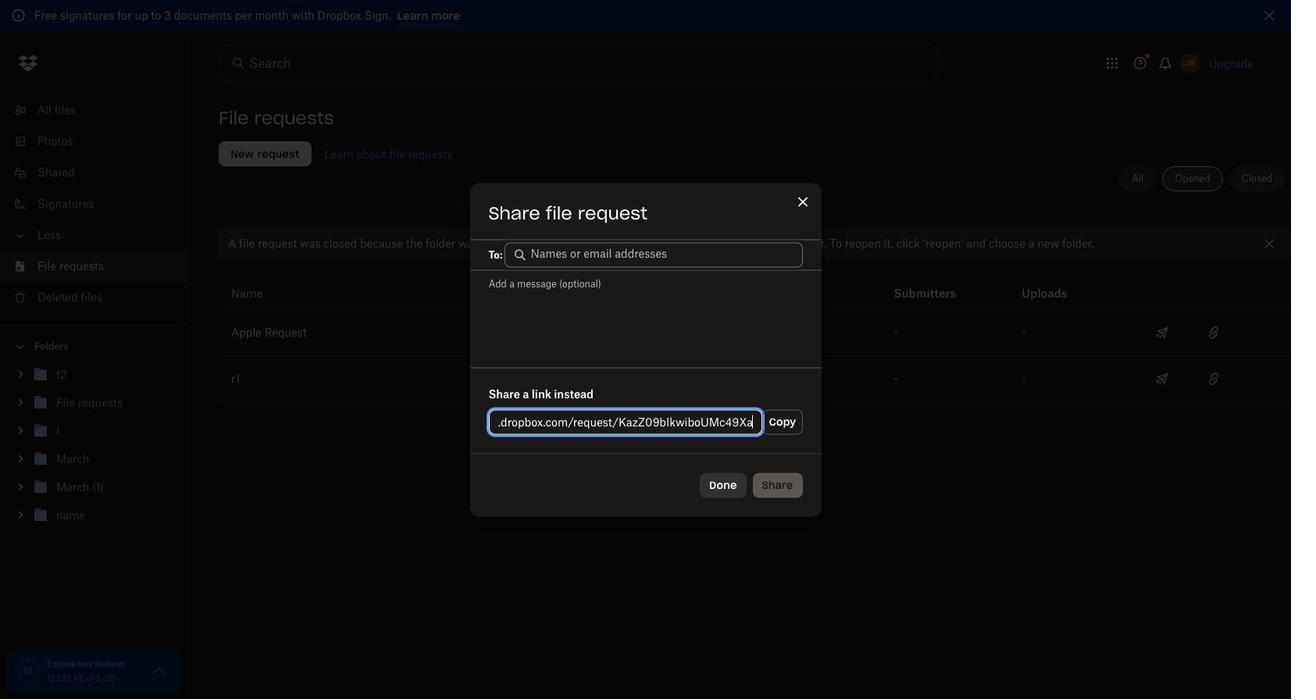 Task type: locate. For each thing, give the bounding box(es) containing it.
row group
[[219, 310, 1292, 402]]

2 send email image from the top
[[1154, 370, 1172, 388]]

2 column header from the left
[[894, 266, 957, 303]]

row
[[219, 259, 1292, 310], [219, 310, 1292, 356], [219, 356, 1292, 402]]

copy link image
[[1205, 324, 1224, 342], [1205, 370, 1224, 388]]

None text field
[[498, 413, 754, 431]]

dropbox image
[[13, 48, 44, 79]]

2 horizontal spatial column header
[[1022, 266, 1085, 303]]

cell
[[1241, 310, 1292, 356], [1241, 356, 1292, 402]]

send email image
[[1154, 324, 1172, 342], [1154, 370, 1172, 388]]

0 vertical spatial copy link image
[[1205, 324, 1224, 342]]

table
[[219, 259, 1292, 402]]

1 vertical spatial send email image
[[1154, 370, 1172, 388]]

1 vertical spatial copy link image
[[1205, 370, 1224, 388]]

Add a message (optional) text field
[[470, 270, 822, 365]]

column header
[[702, 266, 796, 303], [894, 266, 957, 303], [1022, 266, 1085, 303]]

2 cell from the top
[[1241, 356, 1292, 402]]

1 horizontal spatial column header
[[894, 266, 957, 303]]

list item
[[0, 251, 188, 282]]

alert
[[0, 0, 1292, 32], [219, 228, 1292, 259]]

1 cell from the top
[[1241, 310, 1292, 356]]

0 horizontal spatial column header
[[702, 266, 796, 303]]

0 vertical spatial send email image
[[1154, 324, 1172, 342]]

1 row from the top
[[219, 259, 1292, 310]]

dialog
[[470, 183, 822, 517]]

2 copy link image from the top
[[1205, 370, 1224, 388]]

0 vertical spatial cell
[[1241, 310, 1292, 356]]

Contact input text field
[[531, 245, 795, 262]]

1 vertical spatial cell
[[1241, 356, 1292, 402]]

group
[[0, 358, 188, 542]]

list
[[0, 85, 188, 324]]

0 vertical spatial alert
[[0, 0, 1292, 32]]



Task type: vqa. For each thing, say whether or not it's contained in the screenshot.
cell to the bottom
yes



Task type: describe. For each thing, give the bounding box(es) containing it.
3 row from the top
[[219, 356, 1292, 402]]

1 send email image from the top
[[1154, 324, 1172, 342]]

3 column header from the left
[[1022, 266, 1085, 303]]

1 copy link image from the top
[[1205, 324, 1224, 342]]

1 vertical spatial alert
[[219, 228, 1292, 259]]

less image
[[13, 228, 28, 244]]

1 column header from the left
[[702, 266, 796, 303]]

2 row from the top
[[219, 310, 1292, 356]]



